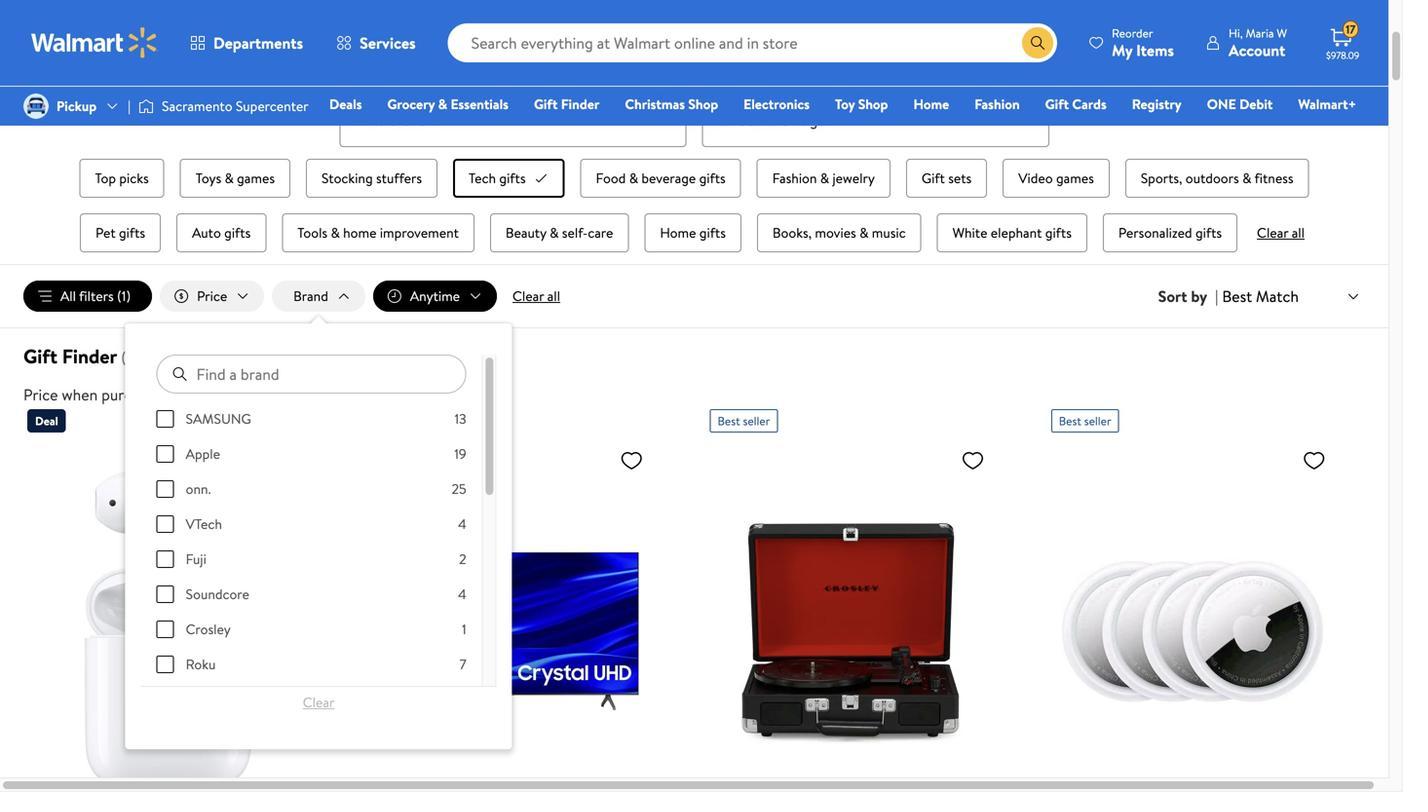 Task type: describe. For each thing, give the bounding box(es) containing it.
white elephant gifts list item
[[933, 210, 1092, 256]]

gift for gift cards
[[1046, 95, 1069, 114]]

all
[[60, 287, 76, 306]]

one debit link
[[1199, 94, 1282, 115]]

stuffers
[[376, 169, 422, 188]]

4 for soundcore
[[458, 585, 466, 604]]

best inside best match dropdown button
[[1223, 286, 1253, 307]]

| inside sort and filter section element
[[1216, 286, 1219, 307]]

one debit
[[1208, 95, 1273, 114]]

registry link
[[1124, 94, 1191, 115]]

elephant
[[991, 223, 1042, 242]]

walmart+
[[1299, 95, 1357, 114]]

fitness
[[1255, 169, 1294, 188]]

registry
[[1132, 95, 1182, 114]]

auto gifts
[[192, 223, 251, 242]]

fashion & jewelry list item
[[753, 155, 895, 202]]

home for home
[[914, 95, 950, 114]]

apple airtag - 4 pack image
[[1052, 441, 1334, 793]]

0 horizontal spatial clear
[[303, 693, 335, 712]]

brand button
[[272, 281, 365, 312]]

self-
[[562, 223, 588, 242]]

white elephant gifts
[[953, 223, 1072, 242]]

0 horizontal spatial clear all button
[[505, 281, 568, 312]]

video games list item
[[999, 155, 1114, 202]]

auto gifts list item
[[173, 210, 270, 256]]

price for price
[[197, 287, 227, 306]]

clear all for top clear all button
[[1258, 223, 1305, 242]]

(1)
[[117, 287, 131, 306]]

sacramento supercenter
[[162, 96, 309, 115]]

services button
[[320, 19, 432, 66]]

sports, outdoors & fitness
[[1141, 169, 1294, 188]]

& for grocery & essentials
[[438, 95, 448, 114]]

gift sets
[[922, 169, 972, 188]]

filters
[[79, 287, 114, 306]]

tools & home improvement list item
[[278, 210, 479, 256]]

toys & games list item
[[176, 155, 294, 202]]

age
[[702, 69, 726, 88]]

walmart+ link
[[1290, 94, 1366, 115]]

cards
[[1073, 95, 1107, 114]]

personalized gifts
[[1119, 223, 1222, 242]]

fashion for fashion
[[975, 95, 1020, 114]]

best for crosley cruiser premier vinyl record player with speakers with wireless bluetooth - audio turntables image
[[718, 413, 740, 430]]

books, movies & music
[[773, 223, 906, 242]]

seller for crosley cruiser premier vinyl record player with speakers with wireless bluetooth - audio turntables image
[[743, 413, 770, 430]]

4 for vtech
[[458, 515, 466, 534]]

home gifts list item
[[641, 210, 746, 256]]

gifts for tech gifts
[[500, 169, 526, 188]]

music
[[872, 223, 906, 242]]

tech gifts list item
[[449, 155, 569, 202]]

one
[[1208, 95, 1237, 114]]

toy shop link
[[827, 94, 897, 115]]

gift sets button
[[906, 159, 988, 198]]

games inside button
[[237, 169, 275, 188]]

& for toys & games
[[225, 169, 234, 188]]

home for home gifts
[[660, 223, 696, 242]]

essentials
[[451, 95, 509, 114]]

top picks button
[[79, 159, 164, 198]]

tools & home improvement
[[298, 223, 459, 242]]

fashion link
[[966, 94, 1029, 115]]

top picks
[[95, 169, 149, 188]]

& for food & beverage gifts
[[629, 169, 639, 188]]

price for price when purchased online
[[23, 384, 58, 406]]

add to favorites list, samsung 50" class tu690t crystal uhd 4k smart tv powered by tizen un50tu690tfxza image
[[620, 449, 644, 473]]

Walmart Site-Wide search field
[[448, 23, 1058, 62]]

beauty & self-care
[[506, 223, 613, 242]]

soundcore
[[186, 585, 249, 604]]

17
[[1346, 21, 1356, 38]]

& left fitness
[[1243, 169, 1252, 188]]

books, movies & music list item
[[753, 210, 926, 256]]

gifts for auto gifts
[[224, 223, 251, 242]]

crosley cruiser premier vinyl record player with speakers with wireless bluetooth - audio turntables image
[[710, 441, 993, 793]]

auto
[[192, 223, 221, 242]]

$978.09
[[1327, 49, 1360, 62]]

personalized gifts button
[[1103, 213, 1238, 252]]

hi, maria w account
[[1229, 25, 1288, 61]]

food & beverage gifts button
[[581, 159, 742, 198]]

sports,
[[1141, 169, 1183, 188]]

apple
[[186, 445, 220, 464]]

pet
[[96, 223, 116, 242]]

food
[[596, 169, 626, 188]]

beauty & self-care button
[[490, 213, 629, 252]]

finder for gift finder
[[561, 95, 600, 114]]

pickup
[[57, 96, 97, 115]]

gift for gift finder
[[534, 95, 558, 114]]

gift cards link
[[1037, 94, 1116, 115]]

books, movies & music button
[[757, 213, 922, 252]]

debit
[[1240, 95, 1273, 114]]

group inside sort and filter section element
[[156, 410, 466, 793]]

toys & games
[[196, 169, 275, 188]]

jewelry
[[833, 169, 875, 188]]

clear all list item
[[1250, 210, 1313, 256]]

reorder
[[1112, 25, 1154, 41]]

tools
[[298, 223, 328, 242]]

brand
[[294, 287, 328, 306]]

sets
[[949, 169, 972, 188]]

beverage
[[642, 169, 696, 188]]

pet gifts list item
[[76, 210, 165, 256]]

fashion & jewelry button
[[757, 159, 891, 198]]

gifts for home gifts
[[700, 223, 726, 242]]

online
[[174, 384, 215, 406]]

books,
[[773, 223, 812, 242]]

gift finder
[[534, 95, 600, 114]]

& for tools & home improvement
[[331, 223, 340, 242]]

supercenter
[[236, 96, 309, 115]]

samsung
[[186, 410, 251, 429]]

purchased
[[101, 384, 171, 406]]

apple airpods with charging case (2nd generation) image
[[27, 441, 310, 793]]

gift for gift sets
[[922, 169, 945, 188]]

gift finder (207)
[[23, 343, 157, 370]]

sort by |
[[1159, 286, 1219, 307]]

stocking
[[322, 169, 373, 188]]

sort and filter section element
[[0, 265, 1389, 793]]



Task type: locate. For each thing, give the bounding box(es) containing it.
seller for apple airtag - 4 pack image
[[1085, 413, 1112, 430]]

beauty
[[506, 223, 547, 242]]

video games button
[[1003, 159, 1110, 198]]

deal
[[35, 413, 58, 430]]

my
[[1112, 39, 1133, 61]]

4
[[458, 515, 466, 534], [458, 585, 466, 604]]

search icon image
[[1030, 35, 1046, 51]]

gifts down food & beverage gifts "list item"
[[700, 223, 726, 242]]

white
[[953, 223, 988, 242]]

1 horizontal spatial seller
[[1085, 413, 1112, 430]]

movies
[[815, 223, 857, 242]]

& right grocery
[[438, 95, 448, 114]]

2 best seller from the left
[[1059, 413, 1112, 430]]

services
[[360, 32, 416, 54]]

clear all down fitness
[[1258, 223, 1305, 242]]

& left the jewelry
[[821, 169, 830, 188]]

2 horizontal spatial best
[[1223, 286, 1253, 307]]

&
[[438, 95, 448, 114], [225, 169, 234, 188], [629, 169, 639, 188], [821, 169, 830, 188], [1243, 169, 1252, 188], [331, 223, 340, 242], [550, 223, 559, 242], [860, 223, 869, 242]]

shop
[[689, 95, 719, 114], [859, 95, 889, 114]]

grocery & essentials
[[387, 95, 509, 114]]

gifts inside list item
[[700, 223, 726, 242]]

gift left sets
[[922, 169, 945, 188]]

samsung 50" class tu690t crystal uhd 4k smart tv powered by tizen un50tu690tfxza image
[[369, 441, 651, 793]]

fashion up books,
[[773, 169, 817, 188]]

1
[[462, 620, 466, 639]]

1 horizontal spatial finder
[[561, 95, 600, 114]]

best match
[[1223, 286, 1299, 307]]

tech gifts button
[[453, 159, 565, 198]]

2 games from the left
[[1057, 169, 1095, 188]]

food & beverage gifts list item
[[577, 155, 745, 202]]

clear all button down beauty
[[505, 281, 568, 312]]

best seller for crosley cruiser premier vinyl record player with speakers with wireless bluetooth - audio turntables image
[[718, 413, 770, 430]]

gift inside button
[[922, 169, 945, 188]]

& inside list item
[[860, 223, 869, 242]]

home link
[[905, 94, 958, 115]]

gifts for pet gifts
[[119, 223, 145, 242]]

gifts right personalized
[[1196, 223, 1222, 242]]

best
[[1223, 286, 1253, 307], [718, 413, 740, 430], [1059, 413, 1082, 430]]

& for fashion & jewelry
[[821, 169, 830, 188]]

clear all for the leftmost clear all button
[[513, 287, 561, 306]]

Search search field
[[448, 23, 1058, 62]]

tech
[[469, 169, 496, 188]]

add to favorites list, apple airtag - 4 pack image
[[1303, 449, 1326, 473]]

gifts for personalized gifts
[[1196, 223, 1222, 242]]

7
[[460, 655, 466, 674]]

top picks list item
[[75, 155, 168, 202]]

& inside "list item"
[[629, 169, 639, 188]]

None checkbox
[[156, 411, 174, 428], [156, 551, 174, 568], [156, 621, 174, 639], [156, 656, 174, 674], [156, 411, 174, 428], [156, 551, 174, 568], [156, 621, 174, 639], [156, 656, 174, 674]]

fashion & jewelry
[[773, 169, 875, 188]]

stocking stuffers button
[[306, 159, 438, 198]]

gifts
[[500, 169, 526, 188], [700, 169, 726, 188], [119, 223, 145, 242], [224, 223, 251, 242], [700, 223, 726, 242], [1046, 223, 1072, 242], [1196, 223, 1222, 242]]

1 vertical spatial 4
[[458, 585, 466, 604]]

0 horizontal spatial shop
[[689, 95, 719, 114]]

0 vertical spatial fashion
[[975, 95, 1020, 114]]

& right tools
[[331, 223, 340, 242]]

1 horizontal spatial |
[[1216, 286, 1219, 307]]

clear all inside clear all button
[[513, 287, 561, 306]]

games right video
[[1057, 169, 1095, 188]]

| right pickup at the left
[[128, 96, 131, 115]]

0 vertical spatial all
[[1292, 223, 1305, 242]]

pet gifts button
[[80, 213, 161, 252]]

1 horizontal spatial games
[[1057, 169, 1095, 188]]

1 games from the left
[[237, 169, 275, 188]]

0 horizontal spatial all
[[548, 287, 561, 306]]

& for beauty & self-care
[[550, 223, 559, 242]]

price down auto
[[197, 287, 227, 306]]

gifts right tech
[[500, 169, 526, 188]]

0 horizontal spatial home
[[660, 223, 696, 242]]

clear all
[[1258, 223, 1305, 242], [513, 287, 561, 306]]

best match button
[[1219, 284, 1366, 309]]

gifts right auto
[[224, 223, 251, 242]]

clear
[[1258, 223, 1289, 242], [513, 287, 544, 306], [303, 693, 335, 712]]

gifts inside "list item"
[[700, 169, 726, 188]]

finder up when
[[62, 343, 117, 370]]

fashion inside button
[[773, 169, 817, 188]]

clear inside list item
[[1258, 223, 1289, 242]]

electronics
[[744, 95, 810, 114]]

personalized
[[1119, 223, 1193, 242]]

personalized gifts list item
[[1099, 210, 1242, 256]]

2 seller from the left
[[1085, 413, 1112, 430]]

home
[[343, 223, 377, 242]]

fashion for fashion & jewelry
[[773, 169, 817, 188]]

shop inside 'link'
[[689, 95, 719, 114]]

clear for the leftmost clear all button
[[513, 287, 544, 306]]

0 horizontal spatial best
[[718, 413, 740, 430]]

food & beverage gifts
[[596, 169, 726, 188]]

price inside 'dropdown button'
[[197, 287, 227, 306]]

gift up deal
[[23, 343, 57, 370]]

& left self-
[[550, 223, 559, 242]]

all inside button
[[548, 287, 561, 306]]

| right by
[[1216, 286, 1219, 307]]

13
[[455, 410, 466, 429]]

1 horizontal spatial best seller
[[1059, 413, 1112, 430]]

all for the leftmost clear all button
[[548, 287, 561, 306]]

1 horizontal spatial fashion
[[975, 95, 1020, 114]]

home down beverage
[[660, 223, 696, 242]]

shop for toy shop
[[859, 95, 889, 114]]

19
[[454, 445, 466, 464]]

group containing samsung
[[156, 410, 466, 793]]

1 horizontal spatial home
[[914, 95, 950, 114]]

toys
[[196, 169, 221, 188]]

1 vertical spatial finder
[[62, 343, 117, 370]]

all inside list item
[[1292, 223, 1305, 242]]

2 shop from the left
[[859, 95, 889, 114]]

1 horizontal spatial best
[[1059, 413, 1082, 430]]

25
[[452, 480, 466, 499]]

group
[[70, 155, 1319, 256], [156, 410, 466, 793]]

all filters (1) button
[[23, 281, 152, 312]]

toy shop
[[835, 95, 889, 114]]

gift finder link
[[525, 94, 609, 115]]

gift cards
[[1046, 95, 1107, 114]]

clear button
[[156, 687, 481, 719]]

add to favorites list, crosley cruiser premier vinyl record player with speakers with wireless bluetooth - audio turntables image
[[962, 449, 985, 473]]

clear all button down fitness
[[1250, 223, 1313, 242]]

1 vertical spatial clear all
[[513, 287, 561, 306]]

sports, outdoors & fitness list item
[[1122, 155, 1314, 202]]

clear for top clear all button
[[1258, 223, 1289, 242]]

0 vertical spatial clear all
[[1258, 223, 1305, 242]]

1 best seller from the left
[[718, 413, 770, 430]]

gifts right beverage
[[700, 169, 726, 188]]

1 seller from the left
[[743, 413, 770, 430]]

clear all inside clear all list item
[[1258, 223, 1305, 242]]

grocery & essentials link
[[379, 94, 518, 115]]

home inside button
[[660, 223, 696, 242]]

2 horizontal spatial clear
[[1258, 223, 1289, 242]]

sacramento
[[162, 96, 233, 115]]

best seller for apple airtag - 4 pack image
[[1059, 413, 1112, 430]]

beauty & self-care list item
[[486, 210, 633, 256]]

outdoors
[[1186, 169, 1240, 188]]

gifts right pet
[[119, 223, 145, 242]]

pet gifts
[[96, 223, 145, 242]]

None checkbox
[[156, 446, 174, 463], [156, 481, 174, 498], [156, 516, 174, 533], [156, 586, 174, 604], [156, 446, 174, 463], [156, 481, 174, 498], [156, 516, 174, 533], [156, 586, 174, 604]]

finder left christmas
[[561, 95, 600, 114]]

shop right toy in the right of the page
[[859, 95, 889, 114]]

departments
[[213, 32, 303, 54]]

gift sets list item
[[903, 155, 992, 202]]

1 horizontal spatial clear
[[513, 287, 544, 306]]

1 vertical spatial home
[[660, 223, 696, 242]]

persona
[[339, 69, 387, 88]]

0 horizontal spatial clear all
[[513, 287, 561, 306]]

1 vertical spatial fashion
[[773, 169, 817, 188]]

home gifts
[[660, 223, 726, 242]]

2 4 from the top
[[458, 585, 466, 604]]

1 horizontal spatial clear all button
[[1250, 223, 1313, 242]]

group containing top picks
[[70, 155, 1319, 256]]

items
[[1137, 39, 1175, 61]]

gift right essentials
[[534, 95, 558, 114]]

best for apple airtag - 4 pack image
[[1059, 413, 1082, 430]]

home
[[914, 95, 950, 114], [660, 223, 696, 242]]

care
[[588, 223, 613, 242]]

0 vertical spatial |
[[128, 96, 131, 115]]

0 vertical spatial home
[[914, 95, 950, 114]]

departments button
[[174, 19, 320, 66]]

& inside list item
[[331, 223, 340, 242]]

clear all button
[[1250, 223, 1313, 242], [505, 281, 568, 312]]

christmas shop link
[[616, 94, 727, 115]]

price
[[197, 287, 227, 306], [23, 384, 58, 406]]

4 up 2
[[458, 515, 466, 534]]

1 horizontal spatial shop
[[859, 95, 889, 114]]

Find a brand search field
[[156, 355, 466, 394]]

auto gifts button
[[177, 213, 266, 252]]

all for top clear all button
[[1292, 223, 1305, 242]]

1 vertical spatial |
[[1216, 286, 1219, 307]]

clear all down beauty
[[513, 287, 561, 306]]

all down fitness
[[1292, 223, 1305, 242]]

by
[[1192, 286, 1208, 307]]

two-day shipping on top presents image
[[27, 0, 1362, 38]]

& right food
[[629, 169, 639, 188]]

video
[[1019, 169, 1053, 188]]

price up deal
[[23, 384, 58, 406]]

& left the music
[[860, 223, 869, 242]]

1 vertical spatial clear all button
[[505, 281, 568, 312]]

home gifts button
[[645, 213, 742, 252]]

white elephant gifts button
[[937, 213, 1088, 252]]

finder for gift finder (207)
[[62, 343, 117, 370]]

home left fashion link
[[914, 95, 950, 114]]

gift for gift finder (207)
[[23, 343, 57, 370]]

price button
[[160, 281, 264, 312]]

tech gifts
[[469, 169, 526, 188]]

4 down 2
[[458, 585, 466, 604]]

shop for christmas shop
[[689, 95, 719, 114]]

gifts right elephant
[[1046, 223, 1072, 242]]

fashion right home "link" at the top right
[[975, 95, 1020, 114]]

0 horizontal spatial seller
[[743, 413, 770, 430]]

0 vertical spatial group
[[70, 155, 1319, 256]]

1 horizontal spatial price
[[197, 287, 227, 306]]

0 vertical spatial clear
[[1258, 223, 1289, 242]]

toy
[[835, 95, 855, 114]]

sports, outdoors & fitness button
[[1126, 159, 1310, 198]]

onn.
[[186, 480, 211, 499]]

1 horizontal spatial all
[[1292, 223, 1305, 242]]

games inside button
[[1057, 169, 1095, 188]]

christmas shop
[[625, 95, 719, 114]]

0 horizontal spatial price
[[23, 384, 58, 406]]

 image
[[23, 94, 49, 119]]

w
[[1277, 25, 1288, 41]]

picks
[[119, 169, 149, 188]]

1 vertical spatial all
[[548, 287, 561, 306]]

1 vertical spatial clear
[[513, 287, 544, 306]]

2 vertical spatial clear
[[303, 693, 335, 712]]

gift
[[534, 95, 558, 114], [1046, 95, 1069, 114], [922, 169, 945, 188], [23, 343, 57, 370]]

0 horizontal spatial fashion
[[773, 169, 817, 188]]

walmart image
[[31, 27, 158, 58]]

1 shop from the left
[[689, 95, 719, 114]]

0 vertical spatial 4
[[458, 515, 466, 534]]

1 4 from the top
[[458, 515, 466, 534]]

gift left cards
[[1046, 95, 1069, 114]]

1 vertical spatial group
[[156, 410, 466, 793]]

all down beauty & self-care list item
[[548, 287, 561, 306]]

0 horizontal spatial games
[[237, 169, 275, 188]]

games right toys
[[237, 169, 275, 188]]

anytime button
[[373, 281, 497, 312]]

0 horizontal spatial |
[[128, 96, 131, 115]]

shop down age
[[689, 95, 719, 114]]

1 vertical spatial price
[[23, 384, 58, 406]]

1 horizontal spatial clear all
[[1258, 223, 1305, 242]]

anytime
[[410, 287, 460, 306]]

& right toys
[[225, 169, 234, 188]]

0 horizontal spatial finder
[[62, 343, 117, 370]]

0 vertical spatial finder
[[561, 95, 600, 114]]

 image
[[138, 97, 154, 116]]

home inside "link"
[[914, 95, 950, 114]]

crosley
[[186, 620, 231, 639]]

0 horizontal spatial best seller
[[718, 413, 770, 430]]

legal information image
[[223, 387, 239, 403]]

stocking stuffers list item
[[302, 155, 442, 202]]

0 vertical spatial price
[[197, 287, 227, 306]]

all filters (1)
[[60, 287, 131, 306]]

when
[[62, 384, 98, 406]]

(207)
[[121, 347, 157, 369]]

fuji
[[186, 550, 206, 569]]

0 vertical spatial clear all button
[[1250, 223, 1313, 242]]



Task type: vqa. For each thing, say whether or not it's contained in the screenshot.
'Best' within Best Match 'dropdown button'
yes



